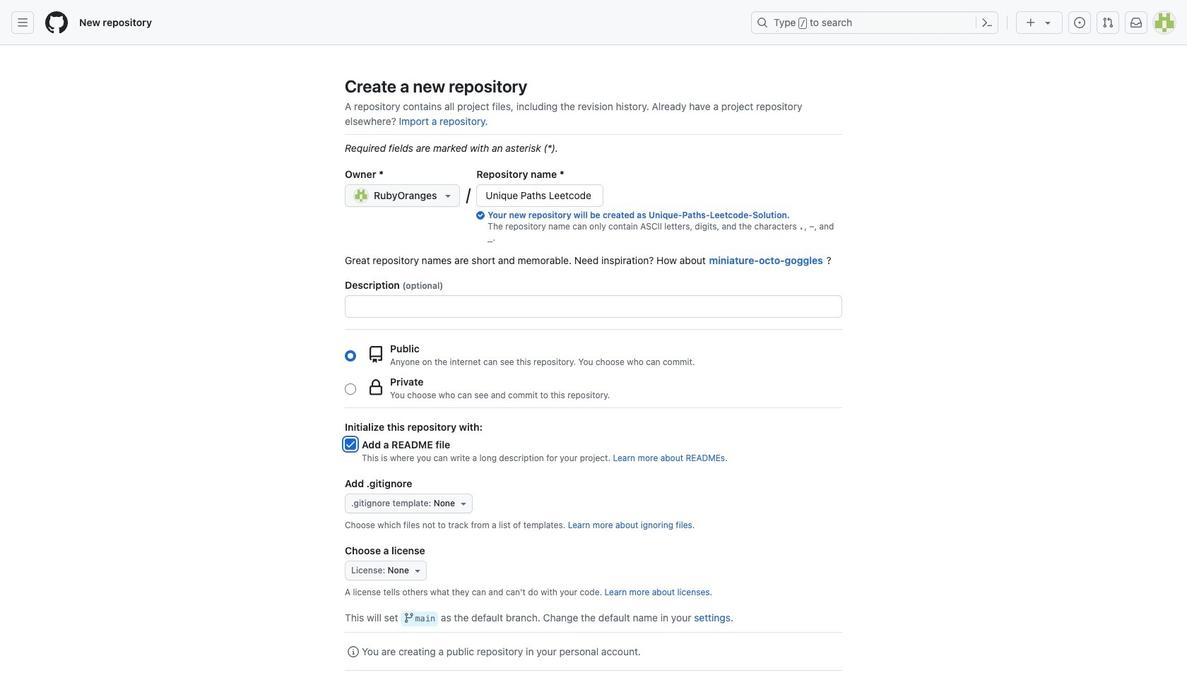 Task type: describe. For each thing, give the bounding box(es) containing it.
git pull request image
[[1103, 17, 1114, 28]]

plus image
[[1026, 17, 1037, 28]]

homepage image
[[45, 11, 68, 34]]

triangle down image
[[1043, 17, 1054, 28]]

lock image
[[368, 379, 385, 396]]

1 vertical spatial triangle down image
[[458, 498, 469, 510]]

0 horizontal spatial triangle down image
[[412, 566, 423, 577]]



Task type: vqa. For each thing, say whether or not it's contained in the screenshot.
2nd add initial data, readme, license, etc link
no



Task type: locate. For each thing, give the bounding box(es) containing it.
check circle fill image
[[477, 211, 485, 220]]

0 vertical spatial triangle down image
[[443, 190, 454, 202]]

triangle down image
[[443, 190, 454, 202], [458, 498, 469, 510], [412, 566, 423, 577]]

2 vertical spatial triangle down image
[[412, 566, 423, 577]]

command palette image
[[982, 17, 993, 28]]

None checkbox
[[345, 439, 356, 450]]

None radio
[[345, 384, 356, 395]]

notifications image
[[1131, 17, 1143, 28]]

Description text field
[[346, 296, 842, 317]]

2 horizontal spatial triangle down image
[[458, 498, 469, 510]]

None text field
[[477, 185, 603, 206]]

repo image
[[368, 346, 385, 363]]

issue opened image
[[1075, 17, 1086, 28]]

sc 9kayk9 0 image
[[348, 647, 359, 659]]

None radio
[[345, 350, 356, 362]]

1 horizontal spatial triangle down image
[[443, 190, 454, 202]]

git branch image
[[404, 613, 415, 624]]



